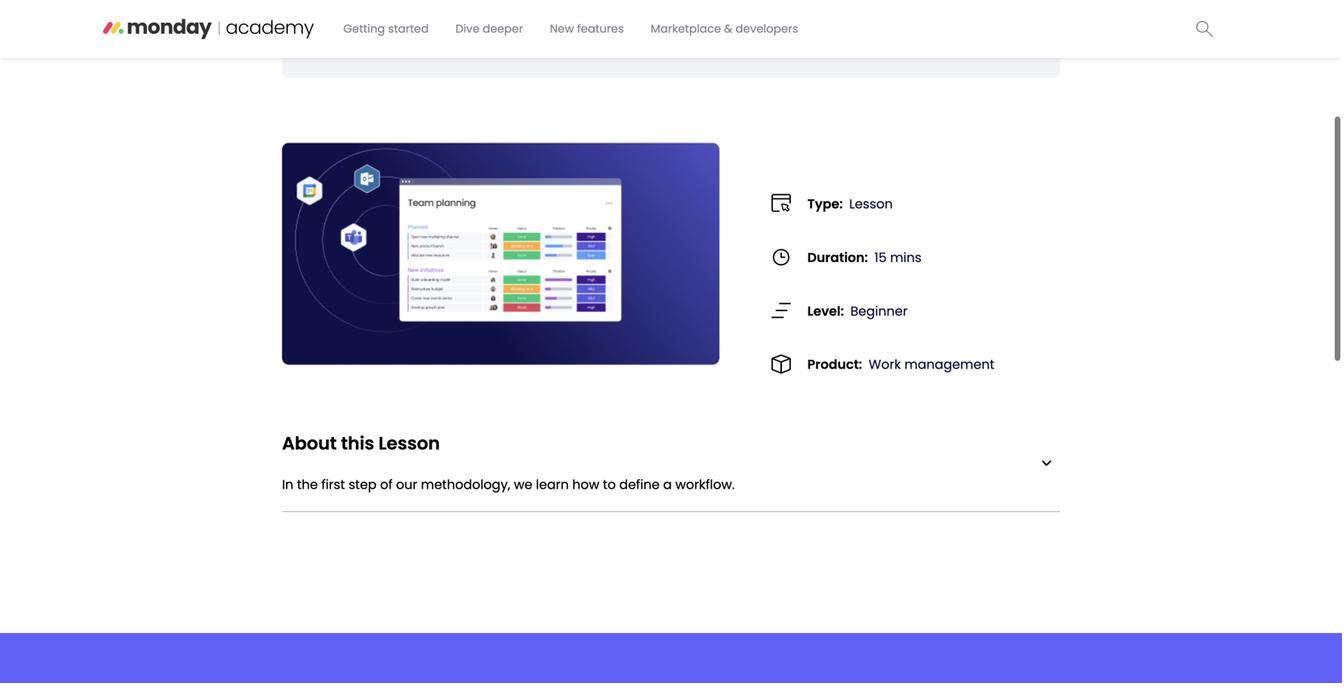 Task type: describe. For each thing, give the bounding box(es) containing it.
we
[[514, 476, 533, 494]]

product:
[[808, 356, 863, 374]]

not
[[447, 22, 470, 40]]

the
[[297, 476, 318, 494]]

marketplace
[[651, 21, 721, 37]]

monday.com logo image
[[1042, 461, 1052, 467]]

&
[[724, 21, 733, 37]]

define
[[620, 476, 660, 494]]

​in the first step of our methodology, we learn how to define a workflow.
[[282, 476, 735, 494]]

enrolled
[[473, 22, 525, 40]]

level:
[[808, 302, 844, 320]]

product: work management
[[808, 356, 995, 374]]

about
[[282, 431, 337, 456]]

of
[[380, 476, 393, 494]]

1 vertical spatial lesson
[[379, 431, 440, 456]]

dive deeper link
[[446, 15, 533, 43]]

dive deeper
[[456, 21, 523, 37]]

new
[[550, 21, 574, 37]]

features
[[577, 21, 624, 37]]

learn
[[536, 476, 569, 494]]

marketplace & developers link
[[641, 15, 808, 43]]

duration:
[[808, 249, 868, 267]]

mins
[[890, 249, 922, 267]]

dive
[[456, 21, 480, 37]]



Task type: locate. For each thing, give the bounding box(es) containing it.
how
[[573, 476, 600, 494]]

to
[[603, 476, 616, 494]]

type:
[[808, 195, 843, 213]]

new features
[[550, 21, 624, 37]]

1 horizontal spatial lesson
[[850, 195, 893, 213]]

this
[[341, 431, 374, 456]]

started
[[388, 21, 429, 37]]

level: beginner
[[808, 302, 908, 320]]

getting started link
[[334, 15, 439, 43]]

duration: 15 mins
[[808, 249, 922, 267]]

15
[[875, 249, 887, 267]]

beginner
[[851, 302, 908, 320]]

deeper
[[483, 21, 523, 37]]

management
[[905, 356, 995, 374]]

first
[[321, 476, 345, 494]]

our
[[396, 476, 418, 494]]

type: lesson
[[808, 195, 893, 213]]

about this lesson
[[282, 431, 440, 456]]

workflow.
[[676, 476, 735, 494]]

getting
[[344, 21, 385, 37]]

marketplace & developers
[[651, 21, 799, 37]]

lesson right type:
[[850, 195, 893, 213]]

0 vertical spatial lesson
[[850, 195, 893, 213]]

step
[[349, 476, 377, 494]]

getting started
[[344, 21, 429, 37]]

a
[[663, 476, 672, 494]]

search logo image
[[1197, 20, 1214, 37]]

not enrolled
[[447, 22, 525, 40]]

0 horizontal spatial lesson
[[379, 431, 440, 456]]

new features link
[[540, 15, 634, 43]]

lesson
[[850, 195, 893, 213], [379, 431, 440, 456]]

​in
[[282, 476, 294, 494]]

academy logo image
[[102, 13, 330, 41]]

developers
[[736, 21, 799, 37]]

work
[[869, 356, 901, 374]]

methodology,
[[421, 476, 511, 494]]

lesson up our
[[379, 431, 440, 456]]



Task type: vqa. For each thing, say whether or not it's contained in the screenshot.
'and' within the Use timeline, calendar, charts and other views to track progress
no



